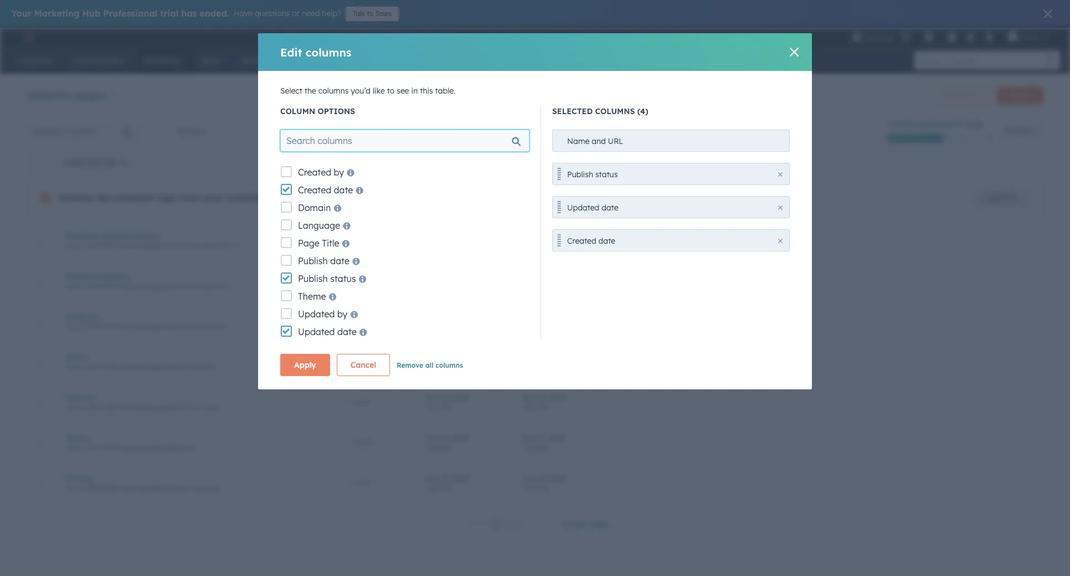 Task type: describe. For each thing, give the bounding box(es) containing it.
selected columns (4)
[[552, 106, 649, 116]]

ago
[[561, 236, 575, 246]]

/
[[970, 120, 975, 130]]

create
[[1007, 91, 1028, 99]]

more for more filters
[[371, 126, 391, 136]]

publish up the theme
[[298, 273, 328, 284]]

12:39 inside about was updated on oct 27, 2023 element
[[426, 363, 441, 371]]

oct 27, 2023 12:39 pm for home was created on oct 27, 2023 at 12:39 pm element
[[522, 433, 567, 452]]

2023 for contact
[[452, 393, 470, 403]]

about
[[65, 352, 89, 362]]

title
[[322, 238, 339, 249]]

prev
[[467, 520, 485, 530]]

hubspot image
[[20, 30, 33, 43]]

pagination navigation
[[446, 517, 547, 532]]

the for columns
[[305, 86, 316, 96]]

next
[[505, 520, 523, 530]]

1 horizontal spatial status
[[330, 273, 356, 284]]

like
[[373, 86, 385, 96]]

url inside edit columns dialog
[[608, 136, 623, 146]]

close image inside edit columns dialog
[[778, 206, 783, 210]]

pricing link
[[65, 474, 316, 484]]

oct for about
[[426, 352, 439, 362]]

settings link
[[964, 31, 978, 42]]

oct 27, 2023 12:39 pm for products was created on oct 27, 2023 at 12:39 pm element
[[522, 312, 567, 331]]

premium
[[330, 192, 362, 202]]

name inside edit columns dialog
[[567, 136, 590, 146]]

27, for products (clone)
[[538, 271, 547, 281]]

have
[[234, 8, 253, 18]]

publish down page
[[298, 255, 328, 266]]

draft for about
[[355, 358, 372, 366]]

oct 27, 2023 12:39 pm for pricing was updated on oct 27, 2023 element
[[426, 473, 470, 493]]

music- for home
[[65, 444, 86, 452]]

search button
[[1042, 51, 1060, 70]]

publish down (edt)
[[567, 170, 593, 180]]

(edt)
[[575, 158, 593, 166]]

features
[[364, 192, 394, 202]]

oct 27, 2023 12:39 pm for contact was created on oct 27, 2023 at 12:39 pm element
[[522, 393, 567, 412]]

0 vertical spatial created date
[[298, 184, 353, 196]]

with
[[397, 192, 412, 202]]

oct 27, 2023 12:39 pm for "pricing was created on oct 27, 2023 at 12:39 pm" element
[[522, 473, 567, 493]]

need
[[302, 8, 320, 18]]

2023 for home
[[452, 433, 470, 443]]

unlock
[[303, 192, 327, 202]]

or
[[292, 8, 300, 18]]

12:39 inside contact was updated on oct 27, 2023 element
[[426, 404, 441, 412]]

pm for pricing
[[443, 485, 453, 493]]

products (clone) link
[[65, 271, 316, 281]]

you'd
[[351, 86, 371, 96]]

music- for contact
[[65, 403, 86, 412]]

trial
[[160, 8, 179, 19]]

tools
[[960, 91, 975, 99]]

from
[[179, 192, 201, 203]]

press to sort. element
[[312, 158, 316, 167]]

0
[[234, 242, 238, 250]]

2023 for pricing
[[452, 473, 470, 483]]

language
[[298, 220, 340, 231]]

pm for contact
[[443, 404, 453, 412]]

to inside button
[[367, 9, 374, 18]]

your marketing hub professional trial has ended. have questions or need help?
[[11, 8, 341, 19]]

your
[[204, 192, 224, 203]]

updated by
[[298, 309, 348, 320]]

cancel
[[351, 360, 376, 370]]

columns right edit
[[306, 45, 352, 59]]

columns left (4)
[[595, 106, 635, 116]]

27, for about
[[441, 352, 450, 362]]

products (clone) (clone) link
[[65, 231, 316, 241]]

cms
[[920, 120, 937, 130]]

2023 for products (clone)
[[549, 271, 567, 281]]

Search HubSpot search field
[[915, 51, 1050, 70]]

theme
[[298, 291, 326, 302]]

oct for pricing
[[426, 473, 439, 483]]

1 button
[[489, 518, 501, 532]]

0 horizontal spatial upgrade
[[864, 33, 894, 42]]

actions
[[1008, 127, 1031, 135]]

publish status inside publish status popup button
[[260, 126, 314, 136]]

products for products (clone) (clone)
[[65, 231, 100, 241]]

12:39 inside pricing was updated on oct 27, 2023 element
[[426, 485, 441, 493]]

close image for edit columns
[[790, 48, 799, 57]]

filters
[[393, 126, 416, 136]]

name and url inside button
[[65, 158, 118, 166]]

12
[[975, 120, 983, 130]]

upgrade link
[[970, 187, 1032, 209]]

finish cms setup 7 / 12
[[887, 120, 983, 130]]

contact was created on oct 27, 2023 at 12:39 pm element
[[522, 393, 1030, 413]]

oct 27, 2023 12:39 pm for home was updated on oct 27, 2023 element at the bottom of the page
[[426, 433, 470, 452]]

notifications button
[[980, 28, 999, 45]]

home
[[65, 433, 88, 443]]

products music-43917789.hubspotpagebuilder.com/products
[[65, 312, 226, 331]]

pm for home
[[443, 444, 453, 452]]

created right minutes
[[567, 236, 597, 246]]

4 minutes ago
[[522, 236, 575, 246]]

(4)
[[638, 106, 649, 116]]

music
[[1020, 32, 1039, 41]]

music- for products
[[65, 322, 86, 331]]

home was created on oct 27, 2023 at 12:39 pm element
[[522, 433, 1030, 453]]

url inside button
[[104, 158, 118, 166]]

home music-43917789.hubspotpagebuilder.com
[[65, 433, 194, 452]]

1 vertical spatial publish status
[[567, 170, 618, 180]]

columns up options
[[318, 86, 349, 96]]

pricing
[[65, 474, 93, 484]]

43917789.hubspotpagebuilder.com/contact
[[86, 403, 221, 412]]

1 horizontal spatial upgrade
[[984, 193, 1018, 203]]

status inside publish status popup button
[[290, 126, 314, 136]]

settings image
[[966, 32, 976, 42]]

finish cms setup progress bar
[[887, 134, 943, 143]]

1 horizontal spatial created date
[[567, 236, 615, 246]]

created down the created by
[[298, 184, 331, 196]]

publish status button
[[252, 120, 329, 142]]

page
[[589, 519, 609, 529]]

hubspot
[[114, 192, 154, 203]]

27, for pricing
[[441, 473, 450, 483]]

this
[[420, 86, 433, 96]]

pm for about
[[443, 363, 453, 371]]

more filters button
[[353, 120, 423, 142]]

logo
[[156, 192, 176, 203]]

more for more tools
[[942, 91, 958, 99]]

create button
[[997, 86, 1044, 104]]

search image
[[1047, 57, 1055, 64]]

27, for products
[[538, 312, 547, 322]]

remove the hubspot logo from your website pages.
[[59, 192, 294, 203]]

pm for products (clone)
[[536, 282, 546, 291]]

43917789.hubspotpagebuilder.com/about
[[86, 363, 216, 371]]

professional
[[103, 8, 157, 19]]

greg robinson image
[[1008, 32, 1018, 42]]

2023 for products
[[549, 312, 567, 322]]

remove all columns button
[[397, 358, 463, 372]]

(clone) for products (clone)
[[102, 271, 130, 281]]

oct for products (clone)
[[522, 271, 536, 281]]

43917789.hubspotpagebuilder.com
[[86, 444, 194, 452]]

apply button
[[280, 354, 330, 376]]

43917789.hubspotpagebuilder.com/products
[[86, 322, 226, 331]]

1 vertical spatial status
[[596, 170, 618, 180]]

cancel button
[[337, 354, 390, 376]]

page title
[[298, 238, 339, 249]]

select the columns you'd like to see in this table.
[[280, 86, 456, 96]]

25 per page
[[563, 519, 609, 529]]

name inside button
[[65, 158, 85, 166]]

pages.
[[264, 192, 294, 203]]

edit columns
[[280, 45, 352, 59]]

1 horizontal spatial updated date
[[567, 203, 619, 213]]

created inside button
[[522, 158, 553, 166]]

minutes
[[529, 236, 558, 246]]

pricing was updated on oct 27, 2023 element
[[426, 473, 496, 494]]

music- for pricing
[[65, 484, 86, 493]]



Task type: locate. For each thing, give the bounding box(es) containing it.
unlock premium features with
[[303, 192, 412, 202]]

43917789.hubspotpagebuilder.com/products- down products (clone) (clone) link
[[86, 242, 228, 250]]

home was updated on oct 27, 2023 element
[[426, 433, 496, 453]]

27, for home
[[441, 433, 450, 443]]

1 vertical spatial the
[[97, 192, 112, 203]]

1 inside button
[[493, 520, 497, 530]]

music- inside products music-43917789.hubspotpagebuilder.com/products
[[65, 322, 86, 331]]

0 vertical spatial upgrade
[[864, 33, 894, 42]]

name and url
[[567, 136, 623, 146], [65, 158, 118, 166]]

close image for publish status
[[778, 172, 783, 177]]

remove
[[59, 192, 94, 203], [397, 361, 423, 370]]

name and url down search content search box
[[65, 158, 118, 166]]

created by
[[298, 167, 344, 178]]

0 vertical spatial name and url
[[567, 136, 623, 146]]

0 horizontal spatial name
[[65, 158, 85, 166]]

contact link
[[65, 393, 316, 403]]

home link
[[65, 433, 316, 443]]

products inside products (clone) (clone) music-43917789.hubspotpagebuilder.com/products-1-0
[[65, 231, 100, 241]]

questions
[[255, 8, 290, 18]]

7 music- from the top
[[65, 484, 86, 493]]

sales
[[375, 9, 392, 18]]

products (clone) (clone) music-43917789.hubspotpagebuilder.com/products-1-0
[[65, 231, 238, 250]]

2 43917789.hubspotpagebuilder.com/products- from the top
[[86, 282, 228, 290]]

1 down products (clone) link
[[228, 282, 231, 290]]

pm inside oct 27, 2023 1:28 pm
[[536, 282, 546, 291]]

5 draft from the top
[[355, 439, 372, 447]]

0 vertical spatial the
[[305, 86, 316, 96]]

1 horizontal spatial name
[[567, 136, 590, 146]]

more tools button
[[932, 86, 991, 104]]

1 music- from the top
[[65, 242, 86, 250]]

3 draft from the top
[[355, 358, 372, 366]]

columns inside "button"
[[436, 361, 463, 370]]

remove for remove the hubspot logo from your website pages.
[[59, 192, 94, 203]]

music- inside about music-43917789.hubspotpagebuilder.com/about
[[65, 363, 86, 371]]

pm inside pricing was updated on oct 27, 2023 element
[[443, 485, 453, 493]]

oct for products
[[522, 312, 536, 322]]

1 vertical spatial by
[[337, 309, 348, 320]]

publish status
[[260, 126, 314, 136], [567, 170, 618, 180], [298, 273, 356, 284]]

draft for pricing
[[355, 479, 372, 488]]

0 horizontal spatial to
[[367, 9, 374, 18]]

1 vertical spatial upgrade
[[984, 193, 1018, 203]]

by for updated by
[[337, 309, 348, 320]]

1 horizontal spatial and
[[592, 136, 606, 146]]

1 vertical spatial created date
[[567, 236, 615, 246]]

0 vertical spatial 43917789.hubspotpagebuilder.com/products-
[[86, 242, 228, 250]]

0 horizontal spatial more
[[371, 126, 391, 136]]

more inside button
[[371, 126, 391, 136]]

2 draft from the top
[[355, 317, 372, 326]]

ended.
[[200, 8, 229, 19]]

music- for about
[[65, 363, 86, 371]]

products
[[65, 231, 100, 241], [65, 271, 100, 281], [65, 312, 100, 322]]

upgrade
[[864, 33, 894, 42], [984, 193, 1018, 203]]

talk
[[353, 9, 365, 18]]

draft for home
[[355, 439, 372, 447]]

updated date down updated by
[[298, 326, 357, 337]]

more left 'tools'
[[942, 91, 958, 99]]

created
[[522, 158, 553, 166], [298, 167, 331, 178], [298, 184, 331, 196], [567, 236, 597, 246]]

0 horizontal spatial 1
[[228, 282, 231, 290]]

0 vertical spatial url
[[608, 136, 623, 146]]

to inside edit columns dialog
[[387, 86, 395, 96]]

updated date up ago
[[567, 203, 619, 213]]

2 products from the top
[[65, 271, 100, 281]]

0 horizontal spatial remove
[[59, 192, 94, 203]]

oct 27, 2023 12:39 pm inside products was created on oct 27, 2023 at 12:39 pm element
[[522, 312, 567, 331]]

created up unlock
[[298, 167, 331, 178]]

talk to sales
[[353, 9, 392, 18]]

1 horizontal spatial url
[[608, 136, 623, 146]]

2 vertical spatial updated
[[298, 326, 335, 337]]

products inside products (clone) music-43917789.hubspotpagebuilder.com/products-1
[[65, 271, 100, 281]]

1 inside products (clone) music-43917789.hubspotpagebuilder.com/products-1
[[228, 282, 231, 290]]

finish
[[887, 120, 917, 130]]

domain inside popup button
[[176, 126, 207, 136]]

0 vertical spatial publish status
[[260, 126, 314, 136]]

1 vertical spatial domain
[[298, 202, 331, 213]]

created date (edt)
[[522, 158, 593, 166]]

0 vertical spatial close image
[[988, 134, 994, 141]]

and
[[592, 136, 606, 146], [87, 158, 102, 166]]

help?
[[322, 8, 341, 18]]

0 horizontal spatial url
[[104, 158, 118, 166]]

actions button
[[1001, 124, 1044, 139]]

0 horizontal spatial updated date
[[298, 326, 357, 337]]

1 vertical spatial name
[[65, 158, 85, 166]]

date inside button
[[555, 158, 573, 166]]

updated
[[567, 203, 600, 213], [298, 309, 335, 320], [298, 326, 335, 337]]

oct 27, 2023 12:39 pm
[[522, 312, 567, 331], [426, 352, 470, 371], [426, 393, 470, 412], [522, 393, 567, 412], [426, 433, 470, 452], [522, 433, 567, 452], [426, 473, 470, 493], [522, 473, 567, 493]]

name and url inside edit columns dialog
[[567, 136, 623, 146]]

4 music- from the top
[[65, 363, 86, 371]]

oct 27, 2023 12:39 pm inside home was updated on oct 27, 2023 element
[[426, 433, 470, 452]]

and inside edit columns dialog
[[592, 136, 606, 146]]

0 vertical spatial to
[[367, 9, 374, 18]]

0 vertical spatial and
[[592, 136, 606, 146]]

27, inside oct 27, 2023 1:28 pm
[[538, 271, 547, 281]]

music- inside home music-43917789.hubspotpagebuilder.com
[[65, 444, 86, 452]]

oct 27, 2023 12:39 pm for contact was updated on oct 27, 2023 element
[[426, 393, 470, 412]]

finish cms setup button
[[887, 120, 965, 130]]

3 products from the top
[[65, 312, 100, 322]]

0 horizontal spatial status
[[290, 126, 314, 136]]

remove inside "button"
[[397, 361, 423, 370]]

domain
[[176, 126, 207, 136], [298, 202, 331, 213]]

oct 27, 2023 12:39 pm inside home was created on oct 27, 2023 at 12:39 pm element
[[522, 433, 567, 452]]

and inside name and url button
[[87, 158, 102, 166]]

date
[[555, 158, 573, 166], [334, 184, 353, 196], [602, 203, 619, 213], [599, 236, 615, 246], [330, 255, 350, 266], [337, 326, 357, 337]]

help image
[[947, 33, 957, 43]]

5 music- from the top
[[65, 403, 86, 412]]

by up cancel button on the bottom
[[337, 309, 348, 320]]

by for created by
[[334, 167, 344, 178]]

updated up ago
[[567, 203, 600, 213]]

calling icon image
[[901, 32, 911, 42]]

publish status down column
[[260, 126, 314, 136]]

pm inside about was updated on oct 27, 2023 element
[[443, 363, 453, 371]]

1 horizontal spatial remove
[[397, 361, 423, 370]]

more
[[942, 91, 958, 99], [371, 126, 391, 136]]

status
[[290, 126, 314, 136], [596, 170, 618, 180], [330, 273, 356, 284]]

edit
[[280, 45, 302, 59]]

1 vertical spatial 1
[[493, 520, 497, 530]]

1 vertical spatial more
[[371, 126, 391, 136]]

1 vertical spatial and
[[87, 158, 102, 166]]

created left (edt)
[[522, 158, 553, 166]]

(clone) for products (clone) (clone)
[[102, 231, 130, 241]]

domain up name and url button
[[176, 126, 207, 136]]

music- inside the contact music-43917789.hubspotpagebuilder.com/contact
[[65, 403, 86, 412]]

0 horizontal spatial and
[[87, 158, 102, 166]]

25 per page button
[[556, 513, 624, 535]]

products (clone) was created on oct 27, 2023 at 1:28 pm element
[[522, 271, 1030, 292]]

created date down the created by
[[298, 184, 353, 196]]

3 music- from the top
[[65, 322, 86, 331]]

products for products (clone)
[[65, 271, 100, 281]]

notifications image
[[984, 33, 994, 43]]

oct 27, 2023 12:39 pm inside about was updated on oct 27, 2023 element
[[426, 352, 470, 371]]

43917789.hubspotpagebuilder.com/products- inside products (clone) music-43917789.hubspotpagebuilder.com/products-1
[[86, 282, 228, 290]]

publish status down the publish date at the top of page
[[298, 273, 356, 284]]

1 vertical spatial updated
[[298, 309, 335, 320]]

oct for contact
[[426, 393, 439, 403]]

1 horizontal spatial more
[[942, 91, 958, 99]]

1 vertical spatial url
[[104, 158, 118, 166]]

0 vertical spatial products
[[65, 231, 100, 241]]

all
[[425, 361, 434, 370]]

Search content search field
[[27, 120, 141, 142]]

6 music- from the top
[[65, 444, 86, 452]]

1 vertical spatial close image
[[778, 206, 783, 210]]

7
[[967, 120, 970, 130]]

(clone) inside products (clone) music-43917789.hubspotpagebuilder.com/products-1
[[102, 271, 130, 281]]

website pages
[[27, 88, 108, 102]]

25
[[563, 519, 572, 529]]

1 horizontal spatial name and url
[[567, 136, 623, 146]]

updated down updated by
[[298, 326, 335, 337]]

url down selected columns (4)
[[608, 136, 623, 146]]

options
[[318, 106, 355, 116]]

draft for products (clone)
[[355, 277, 372, 285]]

to right like
[[387, 86, 395, 96]]

marketplaces image
[[924, 33, 934, 43]]

2 horizontal spatial status
[[596, 170, 618, 180]]

publish status down (edt)
[[567, 170, 618, 180]]

0 vertical spatial by
[[334, 167, 344, 178]]

publish date
[[298, 255, 350, 266]]

and down search content search box
[[87, 158, 102, 166]]

pm inside home was updated on oct 27, 2023 element
[[443, 444, 453, 452]]

to right talk
[[367, 9, 374, 18]]

column
[[280, 106, 315, 116]]

website pages banner
[[27, 83, 1044, 109]]

1 products from the top
[[65, 231, 100, 241]]

1 vertical spatial updated date
[[298, 326, 357, 337]]

contact was updated on oct 27, 2023 element
[[426, 393, 496, 413]]

edit columns dialog
[[258, 33, 812, 389]]

2023
[[549, 271, 567, 281], [549, 312, 567, 322], [452, 352, 470, 362], [452, 393, 470, 403], [549, 393, 567, 403], [452, 433, 470, 443], [549, 433, 567, 443], [452, 473, 470, 483], [549, 473, 567, 483]]

url down search content search box
[[104, 158, 118, 166]]

talk to sales button
[[346, 7, 399, 21]]

1 horizontal spatial close image
[[988, 134, 994, 141]]

name and url up (edt)
[[567, 136, 623, 146]]

oct 27, 2023 12:39 pm inside pricing was updated on oct 27, 2023 element
[[426, 473, 470, 493]]

domain up language
[[298, 202, 331, 213]]

0 horizontal spatial name and url
[[65, 158, 118, 166]]

domain inside edit columns dialog
[[298, 202, 331, 213]]

1 vertical spatial products
[[65, 271, 100, 281]]

created date
[[298, 184, 353, 196], [567, 236, 615, 246]]

products (clone) music-43917789.hubspotpagebuilder.com/products-1
[[65, 271, 231, 290]]

upgrade image
[[852, 32, 862, 42]]

oct 27, 2023 12:39 pm inside contact was created on oct 27, 2023 at 12:39 pm element
[[522, 393, 567, 412]]

43917789.hubspotpagebuilder.com/pricing
[[86, 484, 219, 493]]

oct 27, 2023 12:39 pm inside contact was updated on oct 27, 2023 element
[[426, 393, 470, 412]]

selected
[[552, 106, 593, 116]]

pricing was created on oct 27, 2023 at 12:39 pm element
[[522, 473, 1030, 494]]

1 horizontal spatial domain
[[298, 202, 331, 213]]

by up premium
[[334, 167, 344, 178]]

name up (edt)
[[567, 136, 590, 146]]

close image left actions at the right of page
[[988, 134, 994, 141]]

menu containing music
[[851, 28, 1057, 45]]

6 draft from the top
[[355, 479, 372, 488]]

website
[[227, 192, 261, 203]]

draft for products
[[355, 317, 372, 326]]

close image
[[1044, 9, 1053, 18], [790, 48, 799, 57], [778, 172, 783, 177], [778, 239, 783, 243]]

close image for created date
[[778, 239, 783, 243]]

about link
[[65, 352, 316, 362]]

about was updated on oct 27, 2023 element
[[426, 352, 496, 373]]

0 vertical spatial status
[[290, 126, 314, 136]]

name
[[567, 136, 590, 146], [65, 158, 85, 166]]

name and url button
[[52, 150, 329, 175]]

0 vertical spatial name
[[567, 136, 590, 146]]

0 vertical spatial domain
[[176, 126, 207, 136]]

oct for home
[[426, 433, 439, 443]]

and up (edt)
[[592, 136, 606, 146]]

pricing music-43917789.hubspotpagebuilder.com/pricing
[[65, 474, 219, 493]]

1 right prev
[[493, 520, 497, 530]]

more left filters
[[371, 126, 391, 136]]

close image
[[988, 134, 994, 141], [778, 206, 783, 210]]

1 horizontal spatial 1
[[493, 520, 497, 530]]

oct 27, 2023 12:39 pm for about was updated on oct 27, 2023 element
[[426, 352, 470, 371]]

2 vertical spatial status
[[330, 273, 356, 284]]

12:39 inside home was updated on oct 27, 2023 element
[[426, 444, 441, 452]]

the left hubspot
[[97, 192, 112, 203]]

name down search content search box
[[65, 158, 85, 166]]

publish down column
[[260, 126, 288, 136]]

1 vertical spatial to
[[387, 86, 395, 96]]

created date right minutes
[[567, 236, 615, 246]]

updated date
[[567, 203, 619, 213], [298, 326, 357, 337]]

1 vertical spatial name and url
[[65, 158, 118, 166]]

2 vertical spatial publish status
[[298, 273, 356, 284]]

close image down created date (edt) button
[[778, 206, 783, 210]]

2 vertical spatial products
[[65, 312, 100, 322]]

oct 27, 2023 1:28 pm
[[522, 271, 567, 291]]

products was created on oct 27, 2023 at 12:39 pm element
[[522, 312, 1030, 332]]

updated down the theme
[[298, 309, 335, 320]]

draft for contact
[[355, 398, 372, 407]]

oct 27, 2023 12:39 pm inside "pricing was created on oct 27, 2023 at 12:39 pm" element
[[522, 473, 567, 493]]

more inside popup button
[[942, 91, 958, 99]]

2023 inside oct 27, 2023 1:28 pm
[[549, 271, 567, 281]]

0 vertical spatial remove
[[59, 192, 94, 203]]

oct inside oct 27, 2023 1:28 pm
[[522, 271, 536, 281]]

marketing
[[34, 8, 80, 19]]

per
[[574, 519, 587, 529]]

pm inside contact was updated on oct 27, 2023 element
[[443, 404, 453, 412]]

12:39
[[522, 323, 538, 331], [426, 363, 441, 371], [426, 404, 441, 412], [522, 404, 538, 412], [426, 444, 441, 452], [522, 444, 538, 452], [426, 485, 441, 493], [522, 485, 538, 493]]

43917789.hubspotpagebuilder.com/products- inside products (clone) (clone) music-43917789.hubspotpagebuilder.com/products-1-0
[[86, 242, 228, 250]]

the for hubspot
[[97, 192, 112, 203]]

apply
[[294, 360, 316, 370]]

43917789.hubspotpagebuilder.com/products- down products (clone) link
[[86, 282, 228, 290]]

the inside edit columns dialog
[[305, 86, 316, 96]]

hubspot link
[[13, 30, 42, 43]]

0 horizontal spatial domain
[[176, 126, 207, 136]]

0 horizontal spatial close image
[[778, 206, 783, 210]]

marketplaces button
[[917, 28, 941, 45]]

music- inside pricing music-43917789.hubspotpagebuilder.com/pricing
[[65, 484, 86, 493]]

hub
[[82, 8, 100, 19]]

27, for contact
[[441, 393, 450, 403]]

prev button
[[446, 518, 489, 532]]

1 43917789.hubspotpagebuilder.com/products- from the top
[[86, 242, 228, 250]]

0 horizontal spatial the
[[97, 192, 112, 203]]

music- inside products (clone) (clone) music-43917789.hubspotpagebuilder.com/products-1-0
[[65, 242, 86, 250]]

see
[[397, 86, 409, 96]]

0 vertical spatial updated
[[567, 203, 600, 213]]

0 vertical spatial updated date
[[567, 203, 619, 213]]

music- inside products (clone) music-43917789.hubspotpagebuilder.com/products-1
[[65, 282, 86, 290]]

pm for products
[[540, 323, 550, 331]]

products inside products music-43917789.hubspotpagebuilder.com/products
[[65, 312, 100, 322]]

1 vertical spatial 43917789.hubspotpagebuilder.com/products-
[[86, 282, 228, 290]]

more filters
[[371, 126, 416, 136]]

products for products
[[65, 312, 100, 322]]

columns right all in the left of the page
[[436, 361, 463, 370]]

1 horizontal spatial the
[[305, 86, 316, 96]]

Search columns search field
[[280, 130, 530, 152]]

0 horizontal spatial created date
[[298, 184, 353, 196]]

2 music- from the top
[[65, 282, 86, 290]]

0 vertical spatial 1
[[228, 282, 231, 290]]

remove for remove all columns
[[397, 361, 423, 370]]

menu
[[851, 28, 1057, 45]]

column options
[[280, 106, 355, 116]]

website pages button
[[27, 87, 118, 103]]

1 horizontal spatial to
[[387, 86, 395, 96]]

by
[[334, 167, 344, 178], [337, 309, 348, 320]]

1 draft from the top
[[355, 277, 372, 285]]

remove all columns
[[397, 361, 463, 370]]

website
[[27, 88, 71, 102]]

4 draft from the top
[[355, 398, 372, 407]]

2023 for about
[[452, 352, 470, 362]]

43917789.hubspotpagebuilder.com/products-
[[86, 242, 228, 250], [86, 282, 228, 290]]

page
[[298, 238, 320, 249]]

publish inside popup button
[[260, 126, 288, 136]]

url
[[608, 136, 623, 146], [104, 158, 118, 166]]

the right 'select'
[[305, 86, 316, 96]]

1 vertical spatial remove
[[397, 361, 423, 370]]

0 vertical spatial more
[[942, 91, 958, 99]]



Task type: vqa. For each thing, say whether or not it's contained in the screenshot.
the leftmost The
yes



